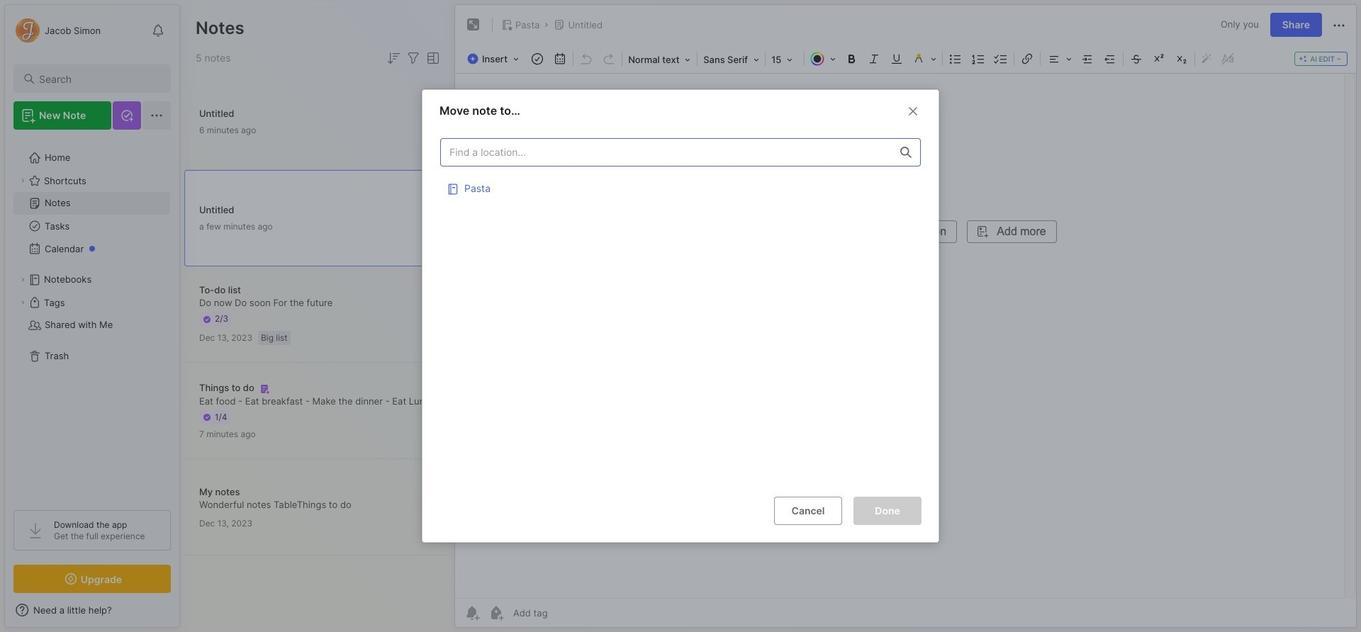 Task type: describe. For each thing, give the bounding box(es) containing it.
Find a location field
[[433, 131, 928, 485]]

close image
[[905, 103, 922, 120]]

checklist image
[[991, 49, 1011, 69]]

calendar event image
[[550, 49, 570, 69]]

tree inside main element
[[5, 138, 179, 498]]

subscript image
[[1172, 49, 1192, 69]]

underline image
[[887, 49, 907, 69]]

heading level image
[[624, 50, 696, 68]]

none search field inside main element
[[39, 70, 158, 87]]

task image
[[528, 49, 548, 69]]

font size image
[[767, 50, 803, 68]]

insert link image
[[1018, 49, 1037, 69]]

add tag image
[[488, 605, 505, 622]]



Task type: vqa. For each thing, say whether or not it's contained in the screenshot.
Close IMAGE
yes



Task type: locate. For each thing, give the bounding box(es) containing it.
outdent image
[[1101, 49, 1120, 69]]

cell
[[440, 173, 921, 202]]

numbered list image
[[969, 49, 989, 69]]

font color image
[[806, 49, 840, 69]]

cell inside find a location field
[[440, 173, 921, 202]]

Note Editor text field
[[455, 73, 1356, 598]]

strikethrough image
[[1127, 49, 1147, 69]]

tree
[[5, 138, 179, 498]]

expand notebooks image
[[18, 276, 27, 284]]

None search field
[[39, 70, 158, 87]]

main element
[[0, 0, 184, 633]]

indent image
[[1078, 49, 1098, 69]]

alignment image
[[1042, 49, 1076, 69]]

add a reminder image
[[464, 605, 481, 622]]

Find a location… text field
[[441, 140, 892, 164]]

bulleted list image
[[946, 49, 966, 69]]

font family image
[[699, 50, 764, 68]]

bold image
[[842, 49, 862, 69]]

expand note image
[[465, 16, 482, 33]]

superscript image
[[1150, 49, 1169, 69]]

italic image
[[864, 49, 884, 69]]

Search text field
[[39, 72, 158, 86]]

note window element
[[455, 4, 1357, 628]]

insert image
[[464, 50, 526, 68]]

expand tags image
[[18, 299, 27, 307]]

highlight image
[[908, 49, 941, 69]]



